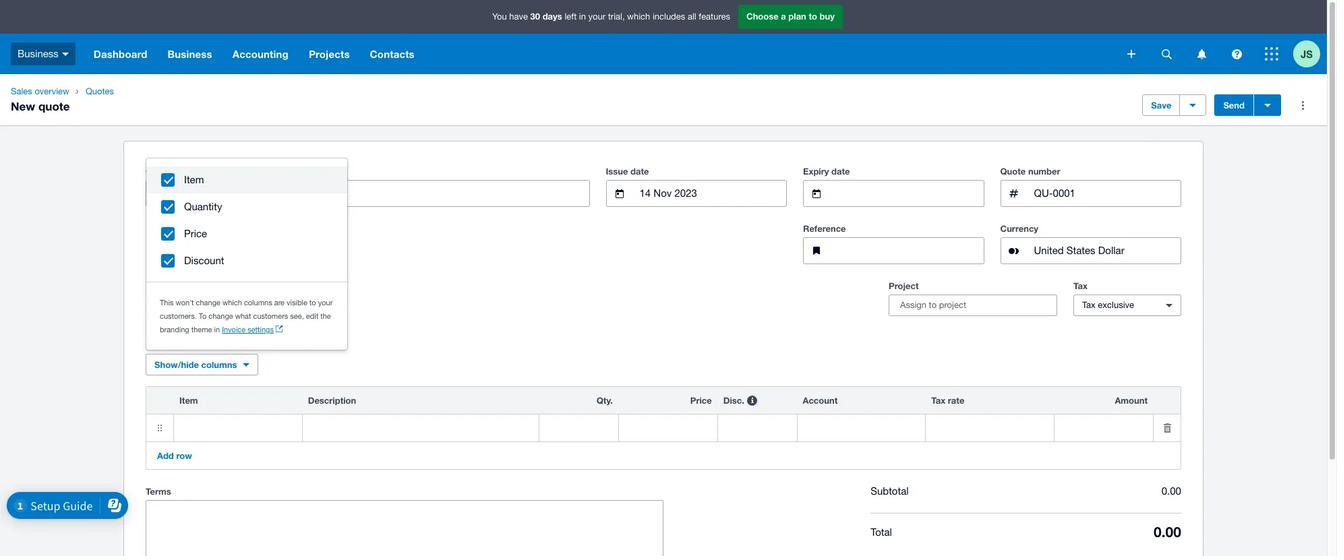 Task type: describe. For each thing, give the bounding box(es) containing it.
this won't change which columns are visible to your customers. to change what customers see, edit the branding theme in
[[160, 299, 333, 334]]

sales
[[11, 86, 32, 96]]

what
[[235, 312, 251, 320]]

days
[[543, 11, 563, 22]]

total
[[871, 527, 892, 538]]

item button
[[146, 167, 347, 194]]

2 business button from the left
[[158, 34, 222, 74]]

add row button
[[149, 445, 200, 467]]

currency
[[1001, 223, 1039, 234]]

tax for tax
[[1074, 281, 1088, 291]]

date for expiry date
[[832, 166, 850, 177]]

save button
[[1143, 94, 1181, 116]]

you have 30 days left in your trial, which includes all features
[[492, 11, 731, 22]]

terms
[[146, 486, 171, 497]]

invoice
[[222, 326, 246, 334]]

theme
[[191, 326, 212, 334]]

Expiry date field
[[836, 181, 984, 206]]

save
[[1152, 100, 1172, 111]]

quote
[[38, 99, 70, 113]]

business inside navigation
[[168, 48, 212, 60]]

tax for tax rate
[[932, 395, 946, 406]]

a for add
[[189, 226, 194, 237]]

show/hide columns button
[[146, 354, 258, 376]]

tax exclusive
[[1083, 300, 1135, 310]]

title
[[197, 226, 212, 237]]

customers
[[253, 312, 288, 320]]

0 horizontal spatial business
[[18, 48, 59, 59]]

disc.
[[724, 395, 745, 406]]

Terms text field
[[146, 501, 663, 557]]

a for choose
[[781, 11, 786, 22]]

choose
[[747, 11, 779, 22]]

tax exclusive button
[[1074, 295, 1182, 316]]

customers.
[[160, 312, 197, 320]]

price inside line items element
[[691, 395, 712, 406]]

Price field
[[619, 415, 718, 442]]

js
[[1301, 48, 1313, 60]]

overview
[[35, 86, 69, 96]]

dashboard
[[94, 48, 147, 60]]

&
[[215, 226, 221, 237]]

in inside this won't change which columns are visible to your customers. to change what customers see, edit the branding theme in
[[214, 326, 220, 334]]

settings
[[248, 326, 274, 334]]

includes
[[653, 12, 686, 22]]

Disc. field
[[718, 415, 797, 442]]

date for issue date
[[631, 166, 649, 177]]

invoice settings link
[[222, 326, 274, 334]]

Item field
[[174, 415, 302, 442]]

discount
[[184, 255, 224, 266]]

columns inside popup button
[[201, 360, 237, 370]]

rate
[[948, 395, 965, 406]]

this
[[160, 299, 174, 307]]

issue date
[[606, 166, 649, 177]]

quote number
[[1001, 166, 1061, 177]]

branding
[[160, 326, 189, 334]]

quantity
[[184, 201, 222, 213]]

have
[[510, 12, 528, 22]]

your inside this won't change which columns are visible to your customers. to change what customers see, edit the branding theme in
[[318, 299, 333, 307]]

quantity button
[[146, 194, 347, 221]]

reference
[[803, 223, 846, 234]]

which inside this won't change which columns are visible to your customers. to change what customers see, edit the branding theme in
[[223, 299, 242, 307]]

project
[[889, 281, 919, 291]]

Amount field
[[1055, 415, 1154, 442]]

quotes link
[[80, 85, 119, 98]]

Reference text field
[[836, 238, 984, 264]]

sales overview link
[[5, 85, 75, 98]]

features
[[699, 12, 731, 22]]

0 horizontal spatial svg image
[[1162, 49, 1172, 59]]

drag handle image
[[146, 415, 173, 442]]

0.00 for total
[[1154, 524, 1182, 541]]

send button
[[1215, 94, 1254, 116]]

svg image inside business popup button
[[62, 52, 69, 56]]

group containing item
[[146, 159, 347, 350]]

exclusive
[[1099, 300, 1135, 310]]

row
[[176, 451, 192, 461]]

1 vertical spatial change
[[209, 312, 233, 320]]

account
[[803, 395, 838, 406]]

qty.
[[597, 395, 613, 406]]

new
[[11, 99, 35, 113]]

column visibility list box
[[146, 159, 347, 283]]

item for item button
[[184, 174, 204, 186]]

all
[[688, 12, 697, 22]]

tax for tax exclusive
[[1083, 300, 1096, 310]]

Tax rate field
[[926, 415, 1054, 442]]

left
[[565, 12, 577, 22]]

Description text field
[[303, 415, 539, 442]]

see,
[[290, 312, 304, 320]]

description
[[308, 395, 356, 406]]

invoice settings
[[222, 326, 274, 334]]

Qty. field
[[540, 415, 618, 442]]



Task type: vqa. For each thing, say whether or not it's contained in the screenshot.
Quote number TEXT BOX
yes



Task type: locate. For each thing, give the bounding box(es) containing it.
a left plan
[[781, 11, 786, 22]]

1 horizontal spatial to
[[809, 11, 818, 22]]

price left &
[[184, 228, 207, 239]]

2 vertical spatial tax
[[932, 395, 946, 406]]

add
[[170, 226, 187, 237], [157, 451, 174, 461]]

add for add row
[[157, 451, 174, 461]]

contacts
[[370, 48, 415, 60]]

price inside button
[[184, 228, 207, 239]]

to
[[199, 312, 207, 320]]

business button
[[0, 34, 84, 74], [158, 34, 222, 74]]

contacts button
[[360, 34, 425, 74]]

which right trial,
[[627, 12, 651, 22]]

0.00 for subtotal
[[1162, 486, 1182, 497]]

columns inside this won't change which columns are visible to your customers. to change what customers see, edit the branding theme in
[[244, 299, 272, 307]]

tax inside line items element
[[932, 395, 946, 406]]

0 horizontal spatial which
[[223, 299, 242, 307]]

buy
[[820, 11, 835, 22]]

overflow menu image
[[1290, 92, 1317, 119]]

amount
[[1115, 395, 1148, 406]]

group
[[146, 159, 347, 350]]

change up to
[[196, 299, 221, 307]]

0 horizontal spatial in
[[214, 326, 220, 334]]

1 horizontal spatial in
[[579, 12, 586, 22]]

plan
[[789, 11, 807, 22]]

accounting
[[233, 48, 289, 60]]

2 date from the left
[[832, 166, 850, 177]]

which up what
[[223, 299, 242, 307]]

expiry date
[[803, 166, 850, 177]]

summary
[[223, 226, 262, 237]]

1 horizontal spatial your
[[589, 12, 606, 22]]

1 vertical spatial 0.00
[[1154, 524, 1182, 541]]

show/hide
[[154, 360, 199, 370]]

line items element
[[146, 387, 1182, 470]]

1 horizontal spatial svg image
[[1266, 47, 1279, 61]]

0 vertical spatial add
[[170, 226, 187, 237]]

0 vertical spatial columns
[[244, 299, 272, 307]]

1 horizontal spatial columns
[[244, 299, 272, 307]]

your inside you have 30 days left in your trial, which includes all features
[[589, 12, 606, 22]]

Currency field
[[1033, 238, 1181, 264]]

are
[[274, 299, 285, 307]]

date right issue
[[631, 166, 649, 177]]

projects button
[[299, 34, 360, 74]]

0 vertical spatial in
[[579, 12, 586, 22]]

1 horizontal spatial date
[[832, 166, 850, 177]]

add a title & summary button
[[146, 221, 270, 242]]

1 horizontal spatial which
[[627, 12, 651, 22]]

svg image
[[1198, 49, 1207, 59], [1232, 49, 1242, 59], [1128, 50, 1136, 58], [62, 52, 69, 56]]

svg image up save
[[1162, 49, 1172, 59]]

edit
[[306, 312, 319, 320]]

1 vertical spatial to
[[310, 299, 316, 307]]

change
[[196, 299, 221, 307], [209, 312, 233, 320]]

1 vertical spatial item
[[179, 395, 198, 406]]

svg image left js
[[1266, 47, 1279, 61]]

quotes
[[86, 86, 114, 96]]

projects
[[309, 48, 350, 60]]

js button
[[1294, 34, 1328, 74]]

0 vertical spatial 0.00
[[1162, 486, 1182, 497]]

0 horizontal spatial price
[[184, 228, 207, 239]]

you
[[492, 12, 507, 22]]

1 horizontal spatial a
[[781, 11, 786, 22]]

item inside button
[[184, 174, 204, 186]]

0 horizontal spatial date
[[631, 166, 649, 177]]

1 horizontal spatial price
[[691, 395, 712, 406]]

30
[[531, 11, 540, 22]]

date right expiry on the right
[[832, 166, 850, 177]]

add inside "button"
[[170, 226, 187, 237]]

visible
[[287, 299, 307, 307]]

0 horizontal spatial business button
[[0, 34, 84, 74]]

columns
[[244, 299, 272, 307], [201, 360, 237, 370]]

1 vertical spatial in
[[214, 326, 220, 334]]

1 vertical spatial add
[[157, 451, 174, 461]]

a inside "button"
[[189, 226, 194, 237]]

Quote number text field
[[1033, 181, 1181, 206]]

expiry
[[803, 166, 829, 177]]

columns down invoice
[[201, 360, 237, 370]]

issue
[[606, 166, 628, 177]]

new quote
[[11, 99, 70, 113]]

a left title
[[189, 226, 194, 237]]

trial,
[[608, 12, 625, 22]]

0 vertical spatial item
[[184, 174, 204, 186]]

in right left
[[579, 12, 586, 22]]

choose a plan to buy
[[747, 11, 835, 22]]

discount button
[[146, 248, 347, 275]]

columns up customers
[[244, 299, 272, 307]]

remove row image
[[1154, 415, 1181, 442]]

number
[[1029, 166, 1061, 177]]

add for add a title & summary
[[170, 226, 187, 237]]

add a title & summary
[[170, 226, 262, 237]]

add left row
[[157, 451, 174, 461]]

show/hide columns
[[154, 360, 237, 370]]

0 horizontal spatial a
[[189, 226, 194, 237]]

1 horizontal spatial business button
[[158, 34, 222, 74]]

1 vertical spatial a
[[189, 226, 194, 237]]

business
[[18, 48, 59, 59], [168, 48, 212, 60]]

0 horizontal spatial to
[[310, 299, 316, 307]]

0 vertical spatial a
[[781, 11, 786, 22]]

0 horizontal spatial columns
[[201, 360, 237, 370]]

1 vertical spatial your
[[318, 299, 333, 307]]

which inside you have 30 days left in your trial, which includes all features
[[627, 12, 651, 22]]

1 date from the left
[[631, 166, 649, 177]]

date
[[631, 166, 649, 177], [832, 166, 850, 177]]

won't
[[176, 299, 194, 307]]

1 vertical spatial price
[[691, 395, 712, 406]]

banner containing js
[[0, 0, 1328, 74]]

to inside this won't change which columns are visible to your customers. to change what customers see, edit the branding theme in
[[310, 299, 316, 307]]

navigation containing dashboard
[[84, 34, 1119, 74]]

subtotal
[[871, 486, 909, 497]]

add row
[[157, 451, 192, 461]]

1 business button from the left
[[0, 34, 84, 74]]

item down show/hide columns
[[179, 395, 198, 406]]

your
[[589, 12, 606, 22], [318, 299, 333, 307]]

tax
[[1074, 281, 1088, 291], [1083, 300, 1096, 310], [932, 395, 946, 406]]

to left buy
[[809, 11, 818, 22]]

item
[[184, 174, 204, 186], [179, 395, 198, 406]]

a
[[781, 11, 786, 22], [189, 226, 194, 237]]

dashboard link
[[84, 34, 158, 74]]

your up 'the'
[[318, 299, 333, 307]]

svg image
[[1266, 47, 1279, 61], [1162, 49, 1172, 59]]

navigation
[[84, 34, 1119, 74]]

0 vertical spatial price
[[184, 228, 207, 239]]

1 vertical spatial columns
[[201, 360, 237, 370]]

0 vertical spatial to
[[809, 11, 818, 22]]

0 vertical spatial change
[[196, 299, 221, 307]]

0.00
[[1162, 486, 1182, 497], [1154, 524, 1182, 541]]

tax inside popup button
[[1083, 300, 1096, 310]]

1 horizontal spatial business
[[168, 48, 212, 60]]

tax left exclusive
[[1083, 300, 1096, 310]]

in
[[579, 12, 586, 22], [214, 326, 220, 334]]

send
[[1224, 100, 1245, 111]]

Issue date field
[[639, 181, 787, 206]]

to up edit
[[310, 299, 316, 307]]

1 vertical spatial tax
[[1083, 300, 1096, 310]]

in inside you have 30 days left in your trial, which includes all features
[[579, 12, 586, 22]]

your left trial,
[[589, 12, 606, 22]]

Project field
[[890, 294, 1057, 317]]

banner
[[0, 0, 1328, 74]]

contact
[[146, 166, 179, 177]]

add left title
[[170, 226, 187, 237]]

sales overview
[[11, 86, 69, 96]]

1 vertical spatial which
[[223, 299, 242, 307]]

tax up tax exclusive
[[1074, 281, 1088, 291]]

price button
[[146, 221, 347, 248]]

Contact field
[[178, 181, 589, 206]]

Account field
[[798, 415, 926, 442]]

add inside button
[[157, 451, 174, 461]]

in right theme
[[214, 326, 220, 334]]

tax left rate
[[932, 395, 946, 406]]

0 vertical spatial tax
[[1074, 281, 1088, 291]]

quote
[[1001, 166, 1026, 177]]

the
[[321, 312, 331, 320]]

change right to
[[209, 312, 233, 320]]

0 horizontal spatial your
[[318, 299, 333, 307]]

item for line items element
[[179, 395, 198, 406]]

price left disc.
[[691, 395, 712, 406]]

0 vertical spatial your
[[589, 12, 606, 22]]

price
[[184, 228, 207, 239], [691, 395, 712, 406]]

accounting button
[[222, 34, 299, 74]]

tax rate
[[932, 395, 965, 406]]

item up quantity
[[184, 174, 204, 186]]

0 vertical spatial which
[[627, 12, 651, 22]]



